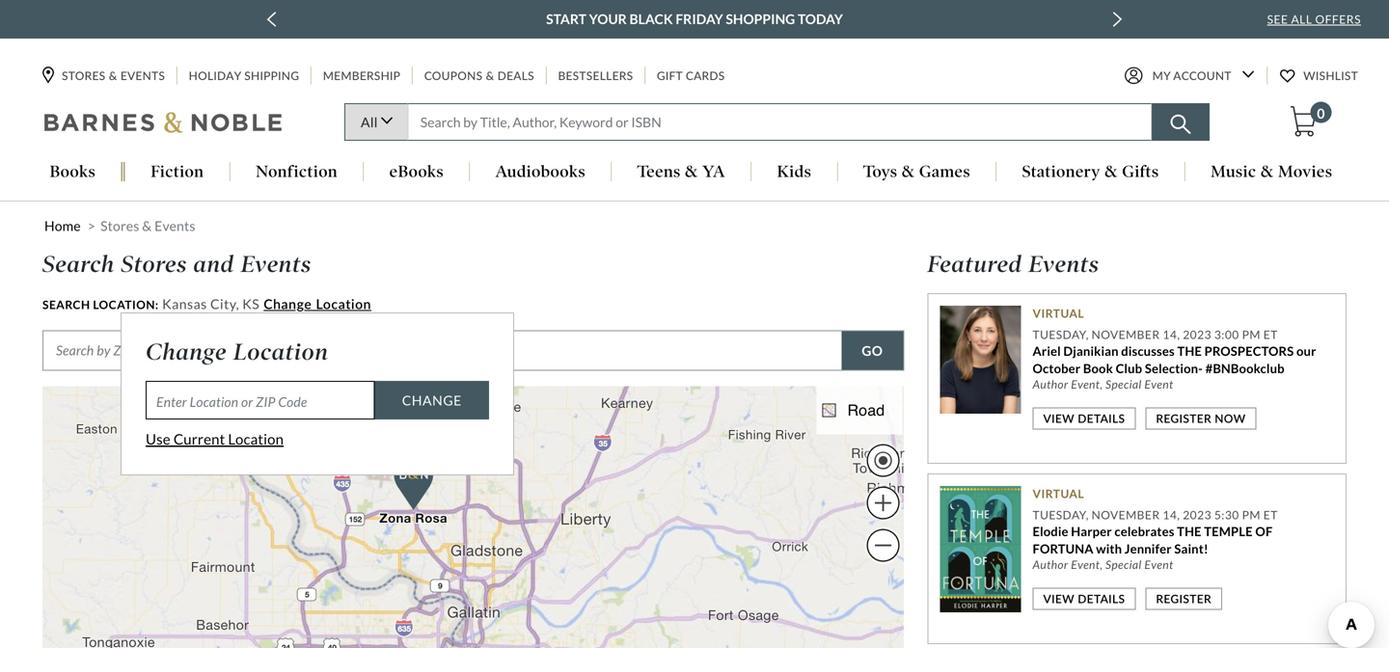 Task type: vqa. For each thing, say whether or not it's contained in the screenshot.
March within Virtual Tuesday, March 05, 2024 3:00 PM ET Dolly Alderton discusses GOOD MATERIAL, our #bnbookclub February Book Club Selection! Author Event, Special Event
no



Task type: locate. For each thing, give the bounding box(es) containing it.
1 virtual from the top
[[1033, 306, 1084, 320]]

stores
[[62, 68, 106, 82], [100, 218, 139, 234], [121, 250, 187, 278]]

0 vertical spatial register
[[1156, 411, 1211, 425]]

gift cards link
[[655, 67, 727, 84]]

0 vertical spatial november
[[1092, 327, 1160, 341]]

2023 left 5:30
[[1183, 508, 1212, 522]]

teens & ya
[[637, 162, 725, 181]]

bestsellers
[[558, 68, 633, 82]]

next slide / item image
[[1113, 12, 1122, 27]]

stationery
[[1022, 162, 1100, 181]]

0 horizontal spatial change
[[146, 338, 227, 366]]

event, down with at the bottom right of page
[[1071, 558, 1103, 572]]

0 vertical spatial tuesday,
[[1033, 327, 1089, 341]]

& up logo
[[109, 68, 117, 82]]

2 14, from the top
[[1163, 508, 1180, 522]]

details down book
[[1078, 411, 1125, 425]]

1 author from the top
[[1033, 377, 1068, 391]]

register inside button
[[1156, 592, 1211, 606]]

2 author from the top
[[1033, 558, 1068, 572]]

None field
[[408, 103, 1152, 141]]

2 view details from the top
[[1043, 592, 1125, 606]]

virtual tuesday, november 14, 2023 5:30 pm et elodie harper celebrates the temple of fortuna with jennifer saint! author event, special event
[[1033, 487, 1278, 572]]

2 november from the top
[[1092, 508, 1160, 522]]

virtual up elodie
[[1033, 487, 1084, 501]]

register inside button
[[1156, 411, 1211, 425]]

1 vertical spatial 2023
[[1183, 508, 1212, 522]]

1 vertical spatial author
[[1033, 558, 1068, 572]]

ariel djanikian discusses the prospectors our october book club selection- #bnbookclub image
[[940, 306, 1021, 414]]

virtual inside the virtual tuesday, november 14, 2023 5:30 pm et elodie harper celebrates the temple of fortuna with jennifer saint! author event, special event
[[1033, 487, 1084, 501]]

november up celebrates
[[1092, 508, 1160, 522]]

virtual up ariel
[[1033, 306, 1084, 320]]

1 vertical spatial view details
[[1043, 592, 1125, 606]]

november inside virtual tuesday, november 14, 2023 3:00 pm et ariel djanikian discusses the prospectors our october book club selection- #bnbookclub author event, special event
[[1092, 327, 1160, 341]]

2 tuesday, from the top
[[1033, 508, 1089, 522]]

register down saint!
[[1156, 592, 1211, 606]]

register now button
[[1145, 408, 1256, 430]]

1 november from the top
[[1092, 327, 1160, 341]]

1 special from the top
[[1105, 377, 1142, 391]]

special
[[1105, 377, 1142, 391], [1105, 558, 1142, 572]]

november inside the virtual tuesday, november 14, 2023 5:30 pm et elodie harper celebrates the temple of fortuna with jennifer saint! author event, special event
[[1092, 508, 1160, 522]]

event, down book
[[1071, 377, 1103, 391]]

0 vertical spatial event
[[1144, 377, 1173, 391]]

black
[[629, 11, 673, 27]]

14, up ariel djanikian discusses the prospectors our october book club selection- #bnbookclub link
[[1163, 327, 1180, 341]]

1 view details from the top
[[1043, 411, 1125, 425]]

selection-
[[1145, 361, 1203, 376]]

club
[[1116, 361, 1142, 376]]

audiobooks button
[[470, 162, 611, 183]]

0 vertical spatial details
[[1078, 411, 1125, 425]]

event down jennifer
[[1144, 558, 1173, 572]]

2 event from the top
[[1144, 558, 1173, 572]]

events up ks
[[241, 250, 312, 278]]

view details down fortuna
[[1043, 592, 1125, 606]]

see all offers
[[1267, 12, 1361, 26]]

gift cards
[[657, 68, 725, 82]]

tuesday, up ariel
[[1033, 327, 1089, 341]]

0 vertical spatial event,
[[1071, 377, 1103, 391]]

view details for fortuna
[[1043, 592, 1125, 606]]

14, inside the virtual tuesday, november 14, 2023 5:30 pm et elodie harper celebrates the temple of fortuna with jennifer saint! author event, special event
[[1163, 508, 1180, 522]]

search stores and events
[[42, 250, 312, 278]]

pm up of
[[1242, 508, 1261, 522]]

2023
[[1183, 327, 1212, 341], [1183, 508, 1212, 522]]

pm inside the virtual tuesday, november 14, 2023 5:30 pm et elodie harper celebrates the temple of fortuna with jennifer saint! author event, special event
[[1242, 508, 1261, 522]]

the inside virtual tuesday, november 14, 2023 3:00 pm et ariel djanikian discusses the prospectors our october book club selection- #bnbookclub author event, special event
[[1177, 343, 1202, 359]]

1 vertical spatial event,
[[1071, 558, 1103, 572]]

1 vertical spatial register
[[1156, 592, 1211, 606]]

& left gifts
[[1105, 162, 1118, 181]]

2 special from the top
[[1105, 558, 1142, 572]]

stores & events
[[62, 68, 165, 82]]

author down october
[[1033, 377, 1068, 391]]

fortuna
[[1033, 541, 1094, 556]]

the up saint!
[[1177, 524, 1202, 539]]

stores up logo
[[62, 68, 106, 82]]

0 vertical spatial the
[[1177, 343, 1202, 359]]

1 vertical spatial 14,
[[1163, 508, 1180, 522]]

ariel
[[1033, 343, 1061, 359]]

special inside virtual tuesday, november 14, 2023 3:00 pm et ariel djanikian discusses the prospectors our october book club selection- #bnbookclub author event, special event
[[1105, 377, 1142, 391]]

1 pm from the top
[[1242, 327, 1261, 341]]

books button
[[24, 162, 121, 183]]

2023 inside the virtual tuesday, november 14, 2023 5:30 pm et elodie harper celebrates the temple of fortuna with jennifer saint! author event, special event
[[1183, 508, 1212, 522]]

fiction button
[[125, 162, 229, 183]]

1 vertical spatial event
[[1144, 558, 1173, 572]]

et up prospectors
[[1263, 327, 1278, 341]]

author
[[1033, 377, 1068, 391], [1033, 558, 1068, 572]]

tuesday, for elodie
[[1033, 508, 1089, 522]]

stores right >
[[100, 218, 139, 234]]

1 vertical spatial view details link
[[1033, 588, 1136, 610]]

event
[[1144, 377, 1173, 391], [1144, 558, 1173, 572]]

14, up 'elodie harper celebrates the temple of fortuna with jennifer saint!' link
[[1163, 508, 1180, 522]]

1 view details link from the top
[[1033, 408, 1136, 430]]

0 vertical spatial special
[[1105, 377, 1142, 391]]

view details link
[[1033, 408, 1136, 430], [1033, 588, 1136, 610]]

event, inside the virtual tuesday, november 14, 2023 5:30 pm et elodie harper celebrates the temple of fortuna with jennifer saint! author event, special event
[[1071, 558, 1103, 572]]

et inside the virtual tuesday, november 14, 2023 5:30 pm et elodie harper celebrates the temple of fortuna with jennifer saint! author event, special event
[[1263, 508, 1278, 522]]

2023 for temple
[[1183, 508, 1212, 522]]

friday
[[676, 11, 723, 27]]

kids
[[777, 162, 811, 181]]

event down selection-
[[1144, 377, 1173, 391]]

prospectors
[[1204, 343, 1294, 359]]

1 vertical spatial special
[[1105, 558, 1142, 572]]

djanikian
[[1063, 343, 1119, 359]]

2023 inside virtual tuesday, november 14, 2023 3:00 pm et ariel djanikian discusses the prospectors our october book club selection- #bnbookclub author event, special event
[[1183, 327, 1212, 341]]

tuesday, inside virtual tuesday, november 14, 2023 3:00 pm et ariel djanikian discusses the prospectors our october book club selection- #bnbookclub author event, special event
[[1033, 327, 1089, 341]]

virtual
[[1033, 306, 1084, 320], [1033, 487, 1084, 501]]

search
[[42, 250, 115, 278]]

view details link down fortuna
[[1033, 588, 1136, 610]]

location down enter location or zip code text box
[[228, 430, 284, 448]]

0 vertical spatial author
[[1033, 377, 1068, 391]]

view for october
[[1043, 411, 1074, 425]]

1 tuesday, from the top
[[1033, 327, 1089, 341]]

details
[[1078, 411, 1125, 425], [1078, 592, 1125, 606]]

details for book
[[1078, 411, 1125, 425]]

& right music
[[1261, 162, 1274, 181]]

pm
[[1242, 327, 1261, 341], [1242, 508, 1261, 522]]

view down october
[[1043, 411, 1074, 425]]

view details for october
[[1043, 411, 1125, 425]]

0 vertical spatial 14,
[[1163, 327, 1180, 341]]

2 pm from the top
[[1242, 508, 1261, 522]]

view details link down book
[[1033, 408, 1136, 430]]

with
[[1096, 541, 1122, 556]]

& for ya
[[685, 162, 698, 181]]

stationery & gifts button
[[996, 162, 1185, 183]]

1 vertical spatial change
[[402, 392, 462, 408]]

1 view from the top
[[1043, 411, 1074, 425]]

1 vertical spatial november
[[1092, 508, 1160, 522]]

special down club
[[1105, 377, 1142, 391]]

pm inside virtual tuesday, november 14, 2023 3:00 pm et ariel djanikian discusses the prospectors our october book club selection- #bnbookclub author event, special event
[[1242, 327, 1261, 341]]

0 vertical spatial view details
[[1043, 411, 1125, 425]]

change location
[[146, 338, 329, 366]]

events
[[120, 68, 165, 82], [154, 218, 195, 234], [241, 250, 312, 278], [1029, 250, 1099, 278]]

Enter Location or ZIP Code text field
[[146, 381, 375, 420]]

movies
[[1278, 162, 1333, 181]]

the inside the virtual tuesday, november 14, 2023 5:30 pm et elodie harper celebrates the temple of fortuna with jennifer saint! author event, special event
[[1177, 524, 1202, 539]]

ariel djanikian discusses the prospectors our october book club selection- #bnbookclub link
[[1033, 343, 1316, 376]]

2 details from the top
[[1078, 592, 1125, 606]]

2 2023 from the top
[[1183, 508, 1212, 522]]

ks
[[242, 296, 260, 312]]

discusses
[[1121, 343, 1175, 359]]

& left the ya
[[685, 162, 698, 181]]

1 register from the top
[[1156, 411, 1211, 425]]

1 event, from the top
[[1071, 377, 1103, 391]]

change
[[146, 338, 227, 366], [402, 392, 462, 408]]

books
[[50, 162, 96, 181]]

details for with
[[1078, 592, 1125, 606]]

special down with at the bottom right of page
[[1105, 558, 1142, 572]]

pm up prospectors
[[1242, 327, 1261, 341]]

1 et from the top
[[1263, 327, 1278, 341]]

stores up location:
[[121, 250, 187, 278]]

home
[[44, 218, 81, 234]]

1 vertical spatial details
[[1078, 592, 1125, 606]]

1 vertical spatial pm
[[1242, 508, 1261, 522]]

pm for prospectors
[[1242, 327, 1261, 341]]

view down fortuna
[[1043, 592, 1074, 606]]

of
[[1255, 524, 1273, 539]]

1 the from the top
[[1177, 343, 1202, 359]]

2 view details link from the top
[[1033, 588, 1136, 610]]

1 14, from the top
[[1163, 327, 1180, 341]]

virtual inside virtual tuesday, november 14, 2023 3:00 pm et ariel djanikian discusses the prospectors our october book club selection- #bnbookclub author event, special event
[[1033, 306, 1084, 320]]

2 et from the top
[[1263, 508, 1278, 522]]

1 details from the top
[[1078, 411, 1125, 425]]

1 vertical spatial et
[[1263, 508, 1278, 522]]

tuesday, inside the virtual tuesday, november 14, 2023 5:30 pm et elodie harper celebrates the temple of fortuna with jennifer saint! author event, special event
[[1033, 508, 1089, 522]]

membership
[[323, 68, 400, 82]]

1 event from the top
[[1144, 377, 1173, 391]]

events up ariel
[[1029, 250, 1099, 278]]

event,
[[1071, 377, 1103, 391], [1071, 558, 1103, 572]]

virtual tuesday, november 14, 2023 3:00 pm et ariel djanikian discusses the prospectors our october book club selection- #bnbookclub author event, special event
[[1033, 306, 1316, 391]]

event inside virtual tuesday, november 14, 2023 3:00 pm et ariel djanikian discusses the prospectors our october book club selection- #bnbookclub author event, special event
[[1144, 377, 1173, 391]]

change for change
[[402, 392, 462, 408]]

the up selection-
[[1177, 343, 1202, 359]]

0 vertical spatial view
[[1043, 411, 1074, 425]]

0 vertical spatial et
[[1263, 327, 1278, 341]]

& right toys
[[902, 162, 915, 181]]

change inside button
[[402, 392, 462, 408]]

& left deals
[[486, 68, 494, 82]]

author inside virtual tuesday, november 14, 2023 3:00 pm et ariel djanikian discusses the prospectors our october book club selection- #bnbookclub author event, special event
[[1033, 377, 1068, 391]]

& for gifts
[[1105, 162, 1118, 181]]

tuesday, up elodie
[[1033, 508, 1089, 522]]

0 vertical spatial view details link
[[1033, 408, 1136, 430]]

author down fortuna
[[1033, 558, 1068, 572]]

location up enter location or zip code text box
[[233, 338, 329, 366]]

1 vertical spatial tuesday,
[[1033, 508, 1089, 522]]

deals
[[497, 68, 534, 82]]

teens
[[637, 162, 681, 181]]

details down with at the bottom right of page
[[1078, 592, 1125, 606]]

et inside virtual tuesday, november 14, 2023 3:00 pm et ariel djanikian discusses the prospectors our october book club selection- #bnbookclub author event, special event
[[1263, 327, 1278, 341]]

1 2023 from the top
[[1183, 327, 1212, 341]]

1 vertical spatial the
[[1177, 524, 1202, 539]]

1 horizontal spatial change
[[402, 392, 462, 408]]

november for celebrates
[[1092, 508, 1160, 522]]

2 the from the top
[[1177, 524, 1202, 539]]

14, inside virtual tuesday, november 14, 2023 3:00 pm et ariel djanikian discusses the prospectors our october book club selection- #bnbookclub author event, special event
[[1163, 327, 1180, 341]]

2 virtual from the top
[[1033, 487, 1084, 501]]

2 register from the top
[[1156, 592, 1211, 606]]

1 vertical spatial virtual
[[1033, 487, 1084, 501]]

see all offers link
[[1267, 12, 1361, 26]]

games
[[919, 162, 970, 181]]

fiction
[[151, 162, 204, 181]]

music & movies button
[[1185, 162, 1358, 183]]

audiobooks
[[495, 162, 586, 181]]

november
[[1092, 327, 1160, 341], [1092, 508, 1160, 522]]

virtual for ariel
[[1033, 306, 1084, 320]]

et for our
[[1263, 327, 1278, 341]]

start
[[546, 11, 586, 27]]

view for fortuna
[[1043, 592, 1074, 606]]

november up discusses
[[1092, 327, 1160, 341]]

register left now
[[1156, 411, 1211, 425]]

view details link for fortuna
[[1033, 588, 1136, 610]]

kansas
[[162, 296, 207, 312]]

november for discusses
[[1092, 327, 1160, 341]]

pm for temple
[[1242, 508, 1261, 522]]

search
[[42, 298, 90, 312]]

book
[[1083, 361, 1113, 376]]

0 vertical spatial virtual
[[1033, 306, 1084, 320]]

3:00
[[1214, 327, 1239, 341]]

et up of
[[1263, 508, 1278, 522]]

the for temple
[[1177, 524, 1202, 539]]

0 vertical spatial change
[[146, 338, 227, 366]]

2023 left 3:00 on the right of the page
[[1183, 327, 1212, 341]]

0 vertical spatial stores
[[62, 68, 106, 82]]

all
[[1291, 12, 1312, 26]]

virtual for elodie
[[1033, 487, 1084, 501]]

0 vertical spatial 2023
[[1183, 327, 1212, 341]]

register
[[1156, 411, 1211, 425], [1156, 592, 1211, 606]]

search image
[[1171, 114, 1191, 135]]

tuesday,
[[1033, 327, 1089, 341], [1033, 508, 1089, 522]]

0 vertical spatial pm
[[1242, 327, 1261, 341]]

2 view from the top
[[1043, 592, 1074, 606]]

1 vertical spatial view
[[1043, 592, 1074, 606]]

view details down book
[[1043, 411, 1125, 425]]

shopping
[[726, 11, 795, 27]]

home > stores & events
[[44, 218, 195, 234]]

2 event, from the top
[[1071, 558, 1103, 572]]



Task type: describe. For each thing, give the bounding box(es) containing it.
register now
[[1156, 411, 1246, 425]]

membership link
[[321, 67, 402, 84]]

toys & games button
[[838, 162, 996, 183]]

elodie harper celebrates the temple of fortuna with jennifer saint! link
[[1033, 524, 1273, 556]]

gift
[[657, 68, 683, 82]]

gifts
[[1122, 162, 1159, 181]]

now
[[1215, 411, 1246, 425]]

& for deals
[[486, 68, 494, 82]]

use current location link
[[146, 430, 284, 448]]

music & movies
[[1211, 162, 1333, 181]]

use current location
[[146, 430, 284, 448]]

harper
[[1071, 524, 1112, 539]]

et for of
[[1263, 508, 1278, 522]]

& for events
[[109, 68, 117, 82]]

today
[[798, 11, 843, 27]]

october
[[1033, 361, 1081, 376]]

#bnbookclub
[[1205, 361, 1285, 376]]

tuesday, for ariel
[[1033, 327, 1089, 341]]

elodie harper celebrates the temple of fortuna with jennifer saint! image
[[940, 486, 1021, 613]]

celebrates
[[1114, 524, 1174, 539]]

special inside the virtual tuesday, november 14, 2023 5:30 pm et elodie harper celebrates the temple of fortuna with jennifer saint! author event, special event
[[1105, 558, 1142, 572]]

change location
[[264, 296, 371, 312]]

& up search stores and events
[[142, 218, 152, 234]]

holiday
[[189, 68, 241, 82]]

teens & ya button
[[612, 162, 751, 183]]

search location: kansas city, ks change location
[[42, 296, 371, 312]]

start your black friday shopping today link
[[546, 8, 843, 31]]

and
[[194, 250, 234, 278]]

temple
[[1204, 524, 1253, 539]]

wishlist link
[[1280, 67, 1360, 84]]

kids button
[[751, 162, 837, 183]]

14, for discusses
[[1163, 327, 1180, 341]]

elodie
[[1033, 524, 1068, 539]]

view details link for october
[[1033, 408, 1136, 430]]

toys & games
[[863, 162, 970, 181]]

logo image
[[44, 111, 284, 138]]

14, for celebrates
[[1163, 508, 1180, 522]]

& for movies
[[1261, 162, 1274, 181]]

home link
[[43, 218, 84, 234]]

featured events
[[927, 250, 1099, 278]]

change button
[[375, 381, 489, 420]]

ebooks
[[389, 162, 444, 181]]

event, inside virtual tuesday, november 14, 2023 3:00 pm et ariel djanikian discusses the prospectors our october book club selection- #bnbookclub author event, special event
[[1071, 377, 1103, 391]]

nonfiction button
[[230, 162, 363, 183]]

coupons
[[424, 68, 483, 82]]

2023 for prospectors
[[1183, 327, 1212, 341]]

stores & events link
[[42, 67, 167, 84]]

shipping
[[244, 68, 299, 82]]

0 vertical spatial location
[[233, 338, 329, 366]]

change location link
[[264, 296, 371, 312]]

register button
[[1145, 588, 1222, 610]]

1 vertical spatial location
[[228, 430, 284, 448]]

ebooks button
[[364, 162, 469, 183]]

offers
[[1315, 12, 1361, 26]]

bestsellers link
[[556, 67, 635, 84]]

holiday shipping link
[[187, 67, 301, 84]]

change for change location
[[146, 338, 227, 366]]

holiday shipping
[[189, 68, 299, 82]]

toys
[[863, 162, 897, 181]]

ya
[[702, 162, 725, 181]]

coupons & deals link
[[422, 67, 536, 84]]

& for games
[[902, 162, 915, 181]]

start your black friday shopping today
[[546, 11, 843, 27]]

coupons & deals
[[424, 68, 534, 82]]

>
[[88, 218, 96, 234]]

events up search stores and events
[[154, 218, 195, 234]]

current
[[173, 430, 225, 448]]

author inside the virtual tuesday, november 14, 2023 5:30 pm et elodie harper celebrates the temple of fortuna with jennifer saint! author event, special event
[[1033, 558, 1068, 572]]

city,
[[210, 296, 239, 312]]

the for prospectors
[[1177, 343, 1202, 359]]

previous slide / item image
[[267, 12, 276, 27]]

featured
[[927, 250, 1022, 278]]

stationery & gifts
[[1022, 162, 1159, 181]]

register for register
[[1156, 592, 1211, 606]]

see
[[1267, 12, 1288, 26]]

use
[[146, 430, 171, 448]]

music
[[1211, 162, 1256, 181]]

location:
[[93, 298, 159, 312]]

event inside the virtual tuesday, november 14, 2023 5:30 pm et elodie harper celebrates the temple of fortuna with jennifer saint! author event, special event
[[1144, 558, 1173, 572]]

saint!
[[1174, 541, 1208, 556]]

events up logo
[[120, 68, 165, 82]]

1 vertical spatial stores
[[100, 218, 139, 234]]

our
[[1296, 343, 1316, 359]]

2 vertical spatial stores
[[121, 250, 187, 278]]

register for register now
[[1156, 411, 1211, 425]]

5:30
[[1214, 508, 1239, 522]]

wishlist
[[1303, 68, 1358, 82]]



